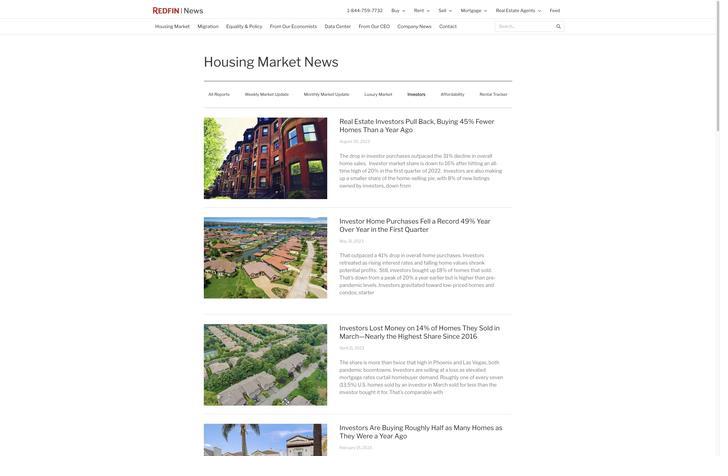 Task type: vqa. For each thing, say whether or not it's contained in the screenshot.


Task type: locate. For each thing, give the bounding box(es) containing it.
is
[[421, 161, 425, 166], [455, 275, 458, 281], [364, 360, 368, 366]]

from for from our economists
[[270, 24, 282, 29]]

a right than at right
[[380, 126, 384, 134]]

down left to
[[426, 161, 438, 166]]

pandemic up condos;
[[340, 283, 363, 289]]

a inside the share is more than twice that high in phoenix and las vegas, both pandemic boomtowns. investors are selling at a loss as elevated mortgage rates curtail homebuyer demand. roughly one of every seven (13.5%) u.s. homes sold by an investor in march sold for less than the investor bought it for. that's comparable with
[[446, 368, 449, 373]]

outpaced up the quarter
[[412, 153, 434, 159]]

759-
[[362, 8, 372, 13]]

1 horizontal spatial is
[[421, 161, 425, 166]]

were
[[357, 433, 373, 441]]

twice
[[393, 360, 406, 366]]

buying left '45%'
[[437, 118, 459, 126]]

is right but
[[455, 275, 458, 281]]

1 horizontal spatial estate
[[507, 8, 520, 13]]

2 vertical spatial homes
[[473, 424, 495, 432]]

home
[[367, 218, 385, 226]]

that inside the share is more than twice that high in phoenix and las vegas, both pandemic boomtowns. investors are selling at a loss as elevated mortgage rates curtail homebuyer demand. roughly one of every seven (13.5%) u.s. homes sold by an investor in march sold for less than the investor bought it for. that's comparable with
[[407, 360, 417, 366]]

0 horizontal spatial they
[[340, 433, 355, 441]]

roughly inside the share is more than twice that high in phoenix and las vegas, both pandemic boomtowns. investors are selling at a loss as elevated mortgage rates curtail homebuyer demand. roughly one of every seven (13.5%) u.s. homes sold by an investor in march sold for less than the investor bought it for. that's comparable with
[[441, 375, 460, 381]]

investor up over
[[340, 218, 365, 226]]

1 horizontal spatial they
[[463, 325, 478, 333]]

14%
[[417, 325, 430, 333]]

1 horizontal spatial that
[[471, 268, 481, 274]]

real inside real estate investors pull back, buying 45% fewer homes than a year ago
[[340, 118, 353, 126]]

making
[[486, 168, 503, 174]]

time
[[340, 168, 350, 174]]

up down falling
[[430, 268, 436, 274]]

high inside the drop in investor purchases outpaced the 31% decline in overall home sales.  investor market share is down to 16% after hitting an all- time high of 20% in the first quarter of 2022.  investors are also making up a smaller share of the home-selling pie, with 8% of new listings owned by investors, down from
[[351, 168, 361, 174]]

41%
[[379, 253, 389, 259]]

investor inside the drop in investor purchases outpaced the 31% decline in overall home sales.  investor market share is down to 16% after hitting an all- time high of 20% in the first quarter of 2022.  investors are also making up a smaller share of the home-selling pie, with 8% of new listings owned by investors, down from
[[369, 161, 388, 166]]

overall up investors
[[407, 253, 422, 259]]

home up falling
[[423, 253, 436, 259]]

vegas,
[[473, 360, 488, 366]]

0 horizontal spatial overall
[[407, 253, 422, 259]]

home up time
[[340, 161, 353, 166]]

rates inside the share is more than twice that high in phoenix and las vegas, both pandemic boomtowns. investors are selling at a loss as elevated mortgage rates curtail homebuyer demand. roughly one of every seven (13.5%) u.s. homes sold by an investor in march sold for less than the investor bought it for. that's comparable with
[[364, 375, 376, 381]]

update for weekly market update
[[275, 92, 289, 97]]

1 vertical spatial bought
[[360, 390, 376, 396]]

quarter
[[405, 226, 429, 234]]

rental tracker
[[480, 92, 508, 97]]

bought
[[413, 268, 429, 274], [360, 390, 376, 396]]

down up levels. on the bottom
[[355, 275, 368, 281]]

0 horizontal spatial update
[[275, 92, 289, 97]]

a inside 'investors are buying roughly half as many homes as they were a year ago'
[[375, 433, 378, 441]]

0 vertical spatial rates
[[402, 260, 414, 266]]

home-
[[397, 176, 412, 181]]

a right fell
[[433, 218, 436, 226]]

0 vertical spatial pandemic
[[340, 283, 363, 289]]

homes inside investors lost money on 14% of homes they sold in march—nearly the highest share since 2016
[[439, 325, 461, 333]]

1 vertical spatial with
[[434, 390, 444, 396]]

0 horizontal spatial sold
[[385, 383, 395, 388]]

2023 right the 31,
[[354, 239, 364, 244]]

home
[[340, 161, 353, 166], [423, 253, 436, 259], [439, 260, 453, 266]]

the down seven
[[490, 383, 497, 388]]

at
[[440, 368, 445, 373]]

0 horizontal spatial that
[[407, 360, 417, 366]]

high inside the share is more than twice that high in phoenix and las vegas, both pandemic boomtowns. investors are selling at a loss as elevated mortgage rates curtail homebuyer demand. roughly one of every seven (13.5%) u.s. homes sold by an investor in march sold for less than the investor bought it for. that's comparable with
[[418, 360, 428, 366]]

of right the quarter
[[423, 168, 428, 174]]

1 our from the left
[[283, 24, 291, 29]]

they up 2016 at the bottom right of page
[[463, 325, 478, 333]]

0 horizontal spatial estate
[[355, 118, 375, 126]]

homes down higher
[[469, 283, 485, 289]]

up inside that outpaced a 41% drop in overall home purchases. investors retreated as rising interest rates and falling home values shrank potential profits.  still, investors bought up 18% of homes that sold. that's down from a peak of 20% a year earlier but is higher than pre- pandemic levels. investors gravitated toward low-priced homes and condos; starter
[[430, 268, 436, 274]]

is up the quarter
[[421, 161, 425, 166]]

0 horizontal spatial roughly
[[405, 424, 430, 432]]

1 vertical spatial homes
[[469, 283, 485, 289]]

roughly left half
[[405, 424, 430, 432]]

the up to
[[435, 153, 442, 159]]

0 vertical spatial home
[[340, 161, 353, 166]]

from right policy in the top left of the page
[[270, 24, 282, 29]]

from
[[270, 24, 282, 29], [359, 24, 371, 29]]

all
[[209, 92, 214, 97]]

an inside the drop in investor purchases outpaced the 31% decline in overall home sales.  investor market share is down to 16% after hitting an all- time high of 20% in the first quarter of 2022.  investors are also making up a smaller share of the home-selling pie, with 8% of new listings owned by investors, down from
[[485, 161, 490, 166]]

selling
[[412, 176, 427, 181], [424, 368, 439, 373]]

2 vertical spatial and
[[454, 360, 462, 366]]

1 horizontal spatial roughly
[[441, 375, 460, 381]]

the down april
[[340, 360, 349, 366]]

tracker
[[494, 92, 508, 97]]

our left economists
[[283, 24, 291, 29]]

comparable
[[405, 390, 433, 396]]

loss
[[450, 368, 459, 373]]

and up loss
[[454, 360, 462, 366]]

high up demand.
[[418, 360, 428, 366]]

the for real estate investors pull back, buying 45% fewer homes than a year ago
[[340, 153, 349, 159]]

0 vertical spatial down
[[426, 161, 438, 166]]

fewer
[[476, 118, 495, 126]]

0 horizontal spatial is
[[364, 360, 368, 366]]

rates up u.s.
[[364, 375, 376, 381]]

rates up investors
[[402, 260, 414, 266]]

a inside real estate investors pull back, buying 45% fewer homes than a year ago
[[380, 126, 384, 134]]

1 pandemic from the top
[[340, 283, 363, 289]]

roughly inside 'investors are buying roughly half as many homes as they were a year ago'
[[405, 424, 430, 432]]

homes inside 'investors are buying roughly half as many homes as they were a year ago'
[[473, 424, 495, 432]]

20% up investors,
[[368, 168, 379, 174]]

1 vertical spatial up
[[430, 268, 436, 274]]

the down home at the right top
[[378, 226, 389, 234]]

with down march
[[434, 390, 444, 396]]

drop inside the drop in investor purchases outpaced the 31% decline in overall home sales.  investor market share is down to 16% after hitting an all- time high of 20% in the first quarter of 2022.  investors are also making up a smaller share of the home-selling pie, with 8% of new listings owned by investors, down from
[[350, 153, 361, 159]]

2023 right 21,
[[355, 346, 365, 351]]

seven
[[490, 375, 504, 381]]

0 horizontal spatial rates
[[364, 375, 376, 381]]

in up investors
[[401, 253, 406, 259]]

0 vertical spatial bought
[[413, 268, 429, 274]]

1 the from the top
[[340, 153, 349, 159]]

0 vertical spatial drop
[[350, 153, 361, 159]]

rates inside that outpaced a 41% drop in overall home purchases. investors retreated as rising interest rates and falling home values shrank potential profits.  still, investors bought up 18% of homes that sold. that's down from a peak of 20% a year earlier but is higher than pre- pandemic levels. investors gravitated toward low-priced homes and condos; starter
[[402, 260, 414, 266]]

of
[[363, 168, 367, 174], [423, 168, 428, 174], [383, 176, 387, 181], [457, 176, 462, 181], [449, 268, 453, 274], [397, 275, 402, 281], [432, 325, 438, 333], [470, 375, 475, 381]]

ago inside 'investors are buying roughly half as many homes as they were a year ago'
[[395, 433, 408, 441]]

0 vertical spatial real
[[497, 8, 506, 13]]

housing for housing market news
[[204, 54, 255, 70]]

in left "phoenix"
[[429, 360, 433, 366]]

migration
[[198, 24, 219, 29]]

None search field
[[496, 21, 565, 32]]

0 vertical spatial the
[[340, 153, 349, 159]]

housing market
[[155, 24, 190, 29]]

market for housing market
[[174, 24, 190, 29]]

in down home at the right top
[[371, 226, 377, 234]]

estate for investors
[[355, 118, 375, 126]]

0 vertical spatial homes
[[340, 126, 362, 134]]

rent link
[[410, 0, 435, 21]]

a inside the drop in investor purchases outpaced the 31% decline in overall home sales.  investor market share is down to 16% after hitting an all- time high of 20% in the first quarter of 2022.  investors are also making up a smaller share of the home-selling pie, with 8% of new listings owned by investors, down from
[[347, 176, 350, 181]]

outpaced up retreated
[[352, 253, 374, 259]]

1 vertical spatial that
[[407, 360, 417, 366]]

0 vertical spatial news
[[420, 24, 432, 29]]

investor up comparable
[[409, 383, 428, 388]]

0 horizontal spatial real
[[340, 118, 353, 126]]

the left first
[[386, 168, 393, 174]]

1 vertical spatial rates
[[364, 375, 376, 381]]

0 vertical spatial and
[[415, 260, 423, 266]]

a down are
[[375, 433, 378, 441]]

sold left 'for'
[[449, 383, 459, 388]]

a down still,
[[381, 275, 384, 281]]

high
[[351, 168, 361, 174], [418, 360, 428, 366]]

our
[[283, 24, 291, 29], [372, 24, 380, 29]]

that's inside that outpaced a 41% drop in overall home purchases. investors retreated as rising interest rates and falling home values shrank potential profits.  still, investors bought up 18% of homes that sold. that's down from a peak of 20% a year earlier but is higher than pre- pandemic levels. investors gravitated toward low-priced homes and condos; starter
[[340, 275, 354, 281]]

1 horizontal spatial sold
[[449, 383, 459, 388]]

than down every
[[478, 383, 489, 388]]

outpaced inside that outpaced a 41% drop in overall home purchases. investors retreated as rising interest rates and falling home values shrank potential profits.  still, investors bought up 18% of homes that sold. that's down from a peak of 20% a year earlier but is higher than pre- pandemic levels. investors gravitated toward low-priced homes and condos; starter
[[352, 253, 374, 259]]

pandemic
[[340, 283, 363, 289], [340, 368, 363, 373]]

20% up gravitated
[[403, 275, 414, 281]]

1 vertical spatial overall
[[407, 253, 422, 259]]

2 from from the left
[[359, 24, 371, 29]]

1 vertical spatial an
[[402, 383, 408, 388]]

0 vertical spatial by
[[357, 183, 362, 189]]

2 the from the top
[[340, 360, 349, 366]]

sell
[[439, 8, 447, 13]]

selling down the quarter
[[412, 176, 427, 181]]

1 horizontal spatial by
[[396, 383, 401, 388]]

20% inside that outpaced a 41% drop in overall home purchases. investors retreated as rising interest rates and falling home values shrank potential profits.  still, investors bought up 18% of homes that sold. that's down from a peak of 20% a year earlier but is higher than pre- pandemic levels. investors gravitated toward low-priced homes and condos; starter
[[403, 275, 414, 281]]

an down homebuyer
[[402, 383, 408, 388]]

1 horizontal spatial up
[[430, 268, 436, 274]]

as inside that outpaced a 41% drop in overall home purchases. investors retreated as rising interest rates and falling home values shrank potential profits.  still, investors bought up 18% of homes that sold. that's down from a peak of 20% a year earlier but is higher than pre- pandemic levels. investors gravitated toward low-priced homes and condos; starter
[[363, 260, 368, 266]]

the down "august"
[[340, 153, 349, 159]]

the inside investor home purchases fell a record 49% year over year in the first quarter
[[378, 226, 389, 234]]

1 from from the left
[[270, 24, 282, 29]]

market for monthly market update
[[321, 92, 335, 97]]

investors inside investors lost money on 14% of homes they sold in march—nearly the highest share since 2016
[[340, 325, 369, 333]]

2 horizontal spatial down
[[426, 161, 438, 166]]

investors are buying roughly half as many homes as they were a year ago
[[340, 424, 503, 441]]

monthly market update link
[[300, 88, 354, 101]]

1 vertical spatial selling
[[424, 368, 439, 373]]

2 horizontal spatial share
[[407, 161, 420, 166]]

from inside that outpaced a 41% drop in overall home purchases. investors retreated as rising interest rates and falling home values shrank potential profits.  still, investors bought up 18% of homes that sold. that's down from a peak of 20% a year earlier but is higher than pre- pandemic levels. investors gravitated toward low-priced homes and condos; starter
[[369, 275, 380, 281]]

0 vertical spatial investor
[[367, 153, 386, 159]]

1 horizontal spatial high
[[418, 360, 428, 366]]

purchases.
[[437, 253, 462, 259]]

real for real estate agents
[[497, 8, 506, 13]]

1 sold from the left
[[385, 383, 395, 388]]

1 horizontal spatial homes
[[439, 325, 461, 333]]

0 vertical spatial estate
[[507, 8, 520, 13]]

than inside that outpaced a 41% drop in overall home purchases. investors retreated as rising interest rates and falling home values shrank potential profits.  still, investors bought up 18% of homes that sold. that's down from a peak of 20% a year earlier but is higher than pre- pandemic levels. investors gravitated toward low-priced homes and condos; starter
[[475, 275, 486, 281]]

of inside investors lost money on 14% of homes they sold in march—nearly the highest share since 2016
[[432, 325, 438, 333]]

are up new
[[467, 168, 474, 174]]

with left 8%
[[437, 176, 447, 181]]

2 vertical spatial share
[[350, 360, 363, 366]]

from up levels. on the bottom
[[369, 275, 380, 281]]

agents
[[521, 8, 536, 13]]

2023 for in
[[354, 239, 364, 244]]

0 vertical spatial share
[[407, 161, 420, 166]]

buy
[[392, 8, 400, 13]]

is inside that outpaced a 41% drop in overall home purchases. investors retreated as rising interest rates and falling home values shrank potential profits.  still, investors bought up 18% of homes that sold. that's down from a peak of 20% a year earlier but is higher than pre- pandemic levels. investors gravitated toward low-priced homes and condos; starter
[[455, 275, 458, 281]]

a up owned
[[347, 176, 350, 181]]

all-
[[492, 161, 498, 166]]

0 horizontal spatial are
[[416, 368, 423, 373]]

of right 8%
[[457, 176, 462, 181]]

0 vertical spatial than
[[475, 275, 486, 281]]

the share is more than twice that high in phoenix and las vegas, both pandemic boomtowns. investors are selling at a loss as elevated mortgage rates curtail homebuyer demand. roughly one of every seven (13.5%) u.s. homes sold by an investor in march sold for less than the investor bought it for. that's comparable with
[[340, 360, 504, 396]]

0 vertical spatial ago
[[401, 126, 413, 134]]

1 horizontal spatial update
[[336, 92, 350, 97]]

1 update from the left
[[275, 92, 289, 97]]

the for investors lost money on 14% of homes they sold in march—nearly the highest share since 2016
[[340, 360, 349, 366]]

update for monthly market update
[[336, 92, 350, 97]]

0 vertical spatial they
[[463, 325, 478, 333]]

7732
[[372, 8, 383, 13]]

that right twice on the right bottom
[[407, 360, 417, 366]]

1 horizontal spatial an
[[485, 161, 490, 166]]

0 horizontal spatial drop
[[350, 153, 361, 159]]

and down the pre-
[[486, 283, 495, 289]]

more
[[369, 360, 381, 366]]

1 horizontal spatial overall
[[478, 153, 493, 159]]

1 vertical spatial roughly
[[405, 424, 430, 432]]

0 horizontal spatial share
[[350, 360, 363, 366]]

the inside the drop in investor purchases outpaced the 31% decline in overall home sales.  investor market share is down to 16% after hitting an all- time high of 20% in the first quarter of 2022.  investors are also making up a smaller share of the home-selling pie, with 8% of new listings owned by investors, down from
[[340, 153, 349, 159]]

estate
[[507, 8, 520, 13], [355, 118, 375, 126]]

2 horizontal spatial is
[[455, 275, 458, 281]]

0 vertical spatial 20%
[[368, 168, 379, 174]]

that's
[[340, 275, 354, 281], [390, 390, 404, 396]]

0 vertical spatial up
[[340, 176, 346, 181]]

2 our from the left
[[372, 24, 380, 29]]

a right 'at' on the right bottom of the page
[[446, 368, 449, 373]]

priced
[[454, 283, 468, 289]]

drop up interest
[[390, 253, 400, 259]]

1 vertical spatial home
[[423, 253, 436, 259]]

real up "august"
[[340, 118, 353, 126]]

every
[[476, 375, 489, 381]]

elevated
[[466, 368, 486, 373]]

that's down potential
[[340, 275, 354, 281]]

1 vertical spatial ago
[[395, 433, 408, 441]]

0 vertical spatial with
[[437, 176, 447, 181]]

1 horizontal spatial our
[[372, 24, 380, 29]]

homes up since
[[439, 325, 461, 333]]

20%
[[368, 168, 379, 174], [403, 275, 414, 281]]

homes down values
[[454, 268, 470, 274]]

april 21, 2023
[[340, 346, 365, 351]]

by inside the drop in investor purchases outpaced the 31% decline in overall home sales.  investor market share is down to 16% after hitting an all- time high of 20% in the first quarter of 2022.  investors are also making up a smaller share of the home-selling pie, with 8% of new listings owned by investors, down from
[[357, 183, 362, 189]]

rising
[[369, 260, 382, 266]]

0 vertical spatial high
[[351, 168, 361, 174]]

up down time
[[340, 176, 346, 181]]

estate up than at right
[[355, 118, 375, 126]]

selling up demand.
[[424, 368, 439, 373]]

investor down the (13.5%)
[[340, 390, 359, 396]]

and left falling
[[415, 260, 423, 266]]

that's right for.
[[390, 390, 404, 396]]

2 pandemic from the top
[[340, 368, 363, 373]]

2 update from the left
[[336, 92, 350, 97]]

31,
[[348, 239, 353, 244]]

0 vertical spatial overall
[[478, 153, 493, 159]]

1 vertical spatial share
[[369, 176, 382, 181]]

ago inside real estate investors pull back, buying 45% fewer homes than a year ago
[[401, 126, 413, 134]]

year
[[419, 275, 429, 281]]

1 horizontal spatial are
[[467, 168, 474, 174]]

sold
[[385, 383, 395, 388], [449, 383, 459, 388]]

0 horizontal spatial 20%
[[368, 168, 379, 174]]

half
[[432, 424, 444, 432]]

1 vertical spatial 20%
[[403, 275, 414, 281]]

of down investors
[[397, 275, 402, 281]]

real for real estate investors pull back, buying 45% fewer homes than a year ago
[[340, 118, 353, 126]]

0 horizontal spatial home
[[340, 161, 353, 166]]

as inside the share is more than twice that high in phoenix and las vegas, both pandemic boomtowns. investors are selling at a loss as elevated mortgage rates curtail homebuyer demand. roughly one of every seven (13.5%) u.s. homes sold by an investor in march sold for less than the investor bought it for. that's comparable with
[[460, 368, 465, 373]]

0 horizontal spatial from
[[270, 24, 282, 29]]

investor left 'purchases'
[[367, 153, 386, 159]]

1 vertical spatial buying
[[382, 424, 404, 432]]

homes up august 30, 2023
[[340, 126, 362, 134]]

overall
[[478, 153, 493, 159], [407, 253, 422, 259]]

0 horizontal spatial an
[[402, 383, 408, 388]]

0 horizontal spatial homes
[[340, 126, 362, 134]]

1 vertical spatial news
[[304, 54, 339, 70]]

pandemic up mortgage
[[340, 368, 363, 373]]

the
[[340, 153, 349, 159], [340, 360, 349, 366]]

may
[[340, 239, 348, 244]]

they up february
[[340, 433, 355, 441]]

up inside the drop in investor purchases outpaced the 31% decline in overall home sales.  investor market share is down to 16% after hitting an all- time high of 20% in the first quarter of 2022.  investors are also making up a smaller share of the home-selling pie, with 8% of new listings owned by investors, down from
[[340, 176, 346, 181]]

1 horizontal spatial bought
[[413, 268, 429, 274]]

0 vertical spatial from
[[400, 183, 411, 189]]

for.
[[382, 390, 389, 396]]

search image
[[557, 24, 562, 29]]

1 vertical spatial they
[[340, 433, 355, 441]]

ago
[[401, 126, 413, 134], [395, 433, 408, 441]]

affordability
[[441, 92, 465, 97]]

&
[[245, 24, 249, 29]]

than
[[475, 275, 486, 281], [382, 360, 392, 366], [478, 383, 489, 388]]

company news link
[[394, 20, 436, 33]]

share up the quarter
[[407, 161, 420, 166]]

0 horizontal spatial high
[[351, 168, 361, 174]]

0 horizontal spatial that's
[[340, 275, 354, 281]]

the down money
[[387, 333, 397, 341]]

data center link
[[321, 20, 355, 33]]

on
[[408, 325, 415, 333]]

2 vertical spatial investor
[[340, 390, 359, 396]]

0 vertical spatial is
[[421, 161, 425, 166]]

by down homebuyer
[[396, 383, 401, 388]]

estate left agents
[[507, 8, 520, 13]]

investors
[[408, 92, 426, 97], [376, 118, 405, 126], [444, 168, 466, 174], [463, 253, 485, 259], [379, 283, 401, 289], [340, 325, 369, 333], [393, 368, 415, 373], [340, 424, 369, 432]]

estate inside real estate investors pull back, buying 45% fewer homes than a year ago
[[355, 118, 375, 126]]

estate for agents
[[507, 8, 520, 13]]

from down home-
[[400, 183, 411, 189]]

company
[[398, 24, 419, 29]]

rental
[[480, 92, 493, 97]]

1 vertical spatial real
[[340, 118, 353, 126]]

year right than at right
[[386, 126, 399, 134]]

2023 for were
[[363, 446, 372, 451]]

of up less
[[470, 375, 475, 381]]

equality
[[226, 24, 244, 29]]

0 vertical spatial homes
[[454, 268, 470, 274]]

homes up it
[[368, 383, 384, 388]]

from our economists link
[[267, 20, 321, 33]]

the down first
[[388, 176, 396, 181]]

that down shrank on the bottom of the page
[[471, 268, 481, 274]]

0 horizontal spatial from
[[369, 275, 380, 281]]

real
[[497, 8, 506, 13], [340, 118, 353, 126]]

0 horizontal spatial our
[[283, 24, 291, 29]]

by down smaller
[[357, 183, 362, 189]]

from
[[400, 183, 411, 189], [369, 275, 380, 281]]

45%
[[460, 118, 475, 126]]

the inside the share is more than twice that high in phoenix and las vegas, both pandemic boomtowns. investors are selling at a loss as elevated mortgage rates curtail homebuyer demand. roughly one of every seven (13.5%) u.s. homes sold by an investor in march sold for less than the investor bought it for. that's comparable with
[[340, 360, 349, 366]]

march—nearly
[[340, 333, 385, 341]]

down down home-
[[386, 183, 399, 189]]

2023 right 30,
[[361, 139, 370, 144]]

of up but
[[449, 268, 453, 274]]

0 vertical spatial selling
[[412, 176, 427, 181]]

investor left market on the top right of the page
[[369, 161, 388, 166]]

2 vertical spatial homes
[[368, 383, 384, 388]]

1 vertical spatial by
[[396, 383, 401, 388]]

from down 1-844-759-7732 link in the top of the page
[[359, 24, 371, 29]]

year down are
[[380, 433, 394, 441]]

mortgage
[[461, 8, 482, 13]]

investors lost money on 14% of homes they sold in march—nearly the highest share since 2016
[[340, 325, 500, 341]]

are up demand.
[[416, 368, 423, 373]]

2023 for march—nearly
[[355, 346, 365, 351]]

that
[[471, 268, 481, 274], [407, 360, 417, 366]]

1 horizontal spatial that's
[[390, 390, 404, 396]]

from our ceo link
[[355, 20, 394, 33]]

0 horizontal spatial investor
[[340, 218, 365, 226]]

share down april 21, 2023
[[350, 360, 363, 366]]

housing for housing market
[[155, 24, 173, 29]]

highest
[[399, 333, 423, 341]]

than down the sold.
[[475, 275, 486, 281]]

an left all-
[[485, 161, 490, 166]]

share up investors,
[[369, 176, 382, 181]]

homes inside the share is more than twice that high in phoenix and las vegas, both pandemic boomtowns. investors are selling at a loss as elevated mortgage rates curtail homebuyer demand. roughly one of every seven (13.5%) u.s. homes sold by an investor in march sold for less than the investor bought it for. that's comparable with
[[368, 383, 384, 388]]

year inside real estate investors pull back, buying 45% fewer homes than a year ago
[[386, 126, 399, 134]]

bought up year
[[413, 268, 429, 274]]

0 horizontal spatial by
[[357, 183, 362, 189]]



Task type: describe. For each thing, give the bounding box(es) containing it.
equality & policy
[[226, 24, 263, 29]]

las
[[463, 360, 472, 366]]

toward
[[426, 283, 443, 289]]

0 horizontal spatial news
[[304, 54, 339, 70]]

contact
[[440, 24, 457, 29]]

market
[[389, 161, 406, 166]]

equality & policy link
[[223, 20, 267, 33]]

bought inside the share is more than twice that high in phoenix and las vegas, both pandemic boomtowns. investors are selling at a loss as elevated mortgage rates curtail homebuyer demand. roughly one of every seven (13.5%) u.s. homes sold by an investor in march sold for less than the investor bought it for. that's comparable with
[[360, 390, 376, 396]]

our for ceo
[[372, 24, 380, 29]]

that
[[340, 253, 351, 259]]

condos;
[[340, 290, 358, 296]]

august
[[340, 139, 353, 144]]

investor inside the drop in investor purchases outpaced the 31% decline in overall home sales.  investor market share is down to 16% after hitting an all- time high of 20% in the first quarter of 2022.  investors are also making up a smaller share of the home-selling pie, with 8% of new listings owned by investors, down from
[[367, 153, 386, 159]]

real estate investors pull back, buying 45% fewer homes than a year ago
[[340, 118, 495, 134]]

the inside investors lost money on 14% of homes they sold in march—nearly the highest share since 2016
[[387, 333, 397, 341]]

8%
[[448, 176, 456, 181]]

investor inside investor home purchases fell a record 49% year over year in the first quarter
[[340, 218, 365, 226]]

home inside the drop in investor purchases outpaced the 31% decline in overall home sales.  investor market share is down to 16% after hitting an all- time high of 20% in the first quarter of 2022.  investors are also making up a smaller share of the home-selling pie, with 8% of new listings owned by investors, down from
[[340, 161, 353, 166]]

investor home purchases fell a record 49% year over year in the first quarter link
[[340, 218, 491, 234]]

market for luxury market
[[379, 92, 393, 97]]

market for weekly market update
[[260, 92, 274, 97]]

still,
[[380, 268, 389, 274]]

18%
[[437, 268, 447, 274]]

many
[[454, 424, 471, 432]]

a inside investor home purchases fell a record 49% year over year in the first quarter
[[433, 218, 436, 226]]

overall inside that outpaced a 41% drop in overall home purchases. investors retreated as rising interest rates and falling home values shrank potential profits.  still, investors bought up 18% of homes that sold. that's down from a peak of 20% a year earlier but is higher than pre- pandemic levels. investors gravitated toward low-priced homes and condos; starter
[[407, 253, 422, 259]]

monthly market update
[[304, 92, 350, 97]]

from inside the drop in investor purchases outpaced the 31% decline in overall home sales.  investor market share is down to 16% after hitting an all- time high of 20% in the first quarter of 2022.  investors are also making up a smaller share of the home-selling pie, with 8% of new listings owned by investors, down from
[[400, 183, 411, 189]]

in inside investor home purchases fell a record 49% year over year in the first quarter
[[371, 226, 377, 234]]

affordability link
[[436, 88, 470, 101]]

smaller
[[351, 176, 368, 181]]

data
[[325, 24, 335, 29]]

migration link
[[194, 20, 223, 33]]

back,
[[419, 118, 436, 126]]

weekly
[[245, 92, 260, 97]]

but
[[446, 275, 454, 281]]

housing market news
[[204, 54, 339, 70]]

2 sold from the left
[[449, 383, 459, 388]]

investors lost money on 14% of homes they sold in march—nearly the highest share since 2016 link
[[340, 325, 500, 341]]

pandemic inside the share is more than twice that high in phoenix and las vegas, both pandemic boomtowns. investors are selling at a loss as elevated mortgage rates curtail homebuyer demand. roughly one of every seven (13.5%) u.s. homes sold by an investor in march sold for less than the investor bought it for. that's comparable with
[[340, 368, 363, 373]]

march
[[434, 383, 448, 388]]

in inside investors lost money on 14% of homes they sold in march—nearly the highest share since 2016
[[495, 325, 500, 333]]

year right 49%
[[477, 218, 491, 226]]

u.s.
[[358, 383, 367, 388]]

20% inside the drop in investor purchases outpaced the 31% decline in overall home sales.  investor market share is down to 16% after hitting an all- time high of 20% in the first quarter of 2022.  investors are also making up a smaller share of the home-selling pie, with 8% of new listings owned by investors, down from
[[368, 168, 379, 174]]

an inside the share is more than twice that high in phoenix and las vegas, both pandemic boomtowns. investors are selling at a loss as elevated mortgage rates curtail homebuyer demand. roughly one of every seven (13.5%) u.s. homes sold by an investor in march sold for less than the investor bought it for. that's comparable with
[[402, 383, 408, 388]]

1 vertical spatial and
[[486, 283, 495, 289]]

mortgage link
[[457, 0, 492, 21]]

than
[[363, 126, 379, 134]]

that inside that outpaced a 41% drop in overall home purchases. investors retreated as rising interest rates and falling home values shrank potential profits.  still, investors bought up 18% of homes that sold. that's down from a peak of 20% a year earlier but is higher than pre- pandemic levels. investors gravitated toward low-priced homes and condos; starter
[[471, 268, 481, 274]]

they inside 'investors are buying roughly half as many homes as they were a year ago'
[[340, 433, 355, 441]]

investor home purchases fell a record 49% year over year in the first quarter
[[340, 218, 491, 234]]

year down home at the right top
[[356, 226, 370, 234]]

in left first
[[380, 168, 384, 174]]

weekly market update link
[[240, 88, 294, 101]]

decline
[[455, 153, 471, 159]]

since
[[443, 333, 460, 341]]

overall inside the drop in investor purchases outpaced the 31% decline in overall home sales.  investor market share is down to 16% after hitting an all- time high of 20% in the first quarter of 2022.  investors are also making up a smaller share of the home-selling pie, with 8% of new listings owned by investors, down from
[[478, 153, 493, 159]]

phoenix
[[434, 360, 453, 366]]

of inside the share is more than twice that high in phoenix and las vegas, both pandemic boomtowns. investors are selling at a loss as elevated mortgage rates curtail homebuyer demand. roughly one of every seven (13.5%) u.s. homes sold by an investor in march sold for less than the investor bought it for. that's comparable with
[[470, 375, 475, 381]]

year inside 'investors are buying roughly half as many homes as they were a year ago'
[[380, 433, 394, 441]]

investors inside 'investors are buying roughly half as many homes as they were a year ago'
[[340, 424, 369, 432]]

investors inside the share is more than twice that high in phoenix and las vegas, both pandemic boomtowns. investors are selling at a loss as elevated mortgage rates curtail homebuyer demand. roughly one of every seven (13.5%) u.s. homes sold by an investor in march sold for less than the investor bought it for. that's comparable with
[[393, 368, 415, 373]]

is inside the drop in investor purchases outpaced the 31% decline in overall home sales.  investor market share is down to 16% after hitting an all- time high of 20% in the first quarter of 2022.  investors are also making up a smaller share of the home-selling pie, with 8% of new listings owned by investors, down from
[[421, 161, 425, 166]]

2023 for a
[[361, 139, 370, 144]]

and inside the share is more than twice that high in phoenix and las vegas, both pandemic boomtowns. investors are selling at a loss as elevated mortgage rates curtail homebuyer demand. roughly one of every seven (13.5%) u.s. homes sold by an investor in march sold for less than the investor bought it for. that's comparable with
[[454, 360, 462, 366]]

a left year
[[415, 275, 418, 281]]

company news
[[398, 24, 432, 29]]

owned
[[340, 183, 356, 189]]

1 vertical spatial down
[[386, 183, 399, 189]]

all reports link
[[204, 88, 235, 101]]

over
[[340, 226, 355, 234]]

buying inside 'investors are buying roughly half as many homes as they were a year ago'
[[382, 424, 404, 432]]

investors inside the drop in investor purchases outpaced the 31% decline in overall home sales.  investor market share is down to 16% after hitting an all- time high of 20% in the first quarter of 2022.  investors are also making up a smaller share of the home-selling pie, with 8% of new listings owned by investors, down from
[[444, 168, 466, 174]]

are inside the share is more than twice that high in phoenix and las vegas, both pandemic boomtowns. investors are selling at a loss as elevated mortgage rates curtail homebuyer demand. roughly one of every seven (13.5%) u.s. homes sold by an investor in march sold for less than the investor bought it for. that's comparable with
[[416, 368, 423, 373]]

data center
[[325, 24, 351, 29]]

real estate agents
[[497, 8, 536, 13]]

2 vertical spatial than
[[478, 383, 489, 388]]

all reports
[[209, 92, 230, 97]]

a left 41%
[[375, 253, 377, 259]]

by inside the share is more than twice that high in phoenix and las vegas, both pandemic boomtowns. investors are selling at a loss as elevated mortgage rates curtail homebuyer demand. roughly one of every seven (13.5%) u.s. homes sold by an investor in march sold for less than the investor bought it for. that's comparable with
[[396, 383, 401, 388]]

1 horizontal spatial home
[[423, 253, 436, 259]]

reports
[[215, 92, 230, 97]]

2 horizontal spatial home
[[439, 260, 453, 266]]

money
[[385, 325, 406, 333]]

of up smaller
[[363, 168, 367, 174]]

pandemic inside that outpaced a 41% drop in overall home purchases. investors retreated as rising interest rates and falling home values shrank potential profits.  still, investors bought up 18% of homes that sold. that's down from a peak of 20% a year earlier but is higher than pre- pandemic levels. investors gravitated toward low-priced homes and condos; starter
[[340, 283, 363, 289]]

also
[[475, 168, 485, 174]]

to
[[439, 161, 444, 166]]

share inside the share is more than twice that high in phoenix and las vegas, both pandemic boomtowns. investors are selling at a loss as elevated mortgage rates curtail homebuyer demand. roughly one of every seven (13.5%) u.s. homes sold by an investor in march sold for less than the investor bought it for. that's comparable with
[[350, 360, 363, 366]]

are inside the drop in investor purchases outpaced the 31% decline in overall home sales.  investor market share is down to 16% after hitting an all- time high of 20% in the first quarter of 2022.  investors are also making up a smaller share of the home-selling pie, with 8% of new listings owned by investors, down from
[[467, 168, 474, 174]]

economists
[[292, 24, 317, 29]]

luxury
[[365, 92, 378, 97]]

in inside that outpaced a 41% drop in overall home purchases. investors retreated as rising interest rates and falling home values shrank potential profits.  still, investors bought up 18% of homes that sold. that's down from a peak of 20% a year earlier but is higher than pre- pandemic levels. investors gravitated toward low-priced homes and condos; starter
[[401, 253, 406, 259]]

investors,
[[363, 183, 385, 189]]

are
[[370, 424, 381, 432]]

values
[[454, 260, 469, 266]]

sold
[[480, 325, 493, 333]]

down inside that outpaced a 41% drop in overall home purchases. investors retreated as rising interest rates and falling home values shrank potential profits.  still, investors bought up 18% of homes that sold. that's down from a peak of 20% a year earlier but is higher than pre- pandemic levels. investors gravitated toward low-priced homes and condos; starter
[[355, 275, 368, 281]]

bought inside that outpaced a 41% drop in overall home purchases. investors retreated as rising interest rates and falling home values shrank potential profits.  still, investors bought up 18% of homes that sold. that's down from a peak of 20% a year earlier but is higher than pre- pandemic levels. investors gravitated toward low-priced homes and condos; starter
[[413, 268, 429, 274]]

selling inside the drop in investor purchases outpaced the 31% decline in overall home sales.  investor market share is down to 16% after hitting an all- time high of 20% in the first quarter of 2022.  investors are also making up a smaller share of the home-selling pie, with 8% of new listings owned by investors, down from
[[412, 176, 427, 181]]

levels.
[[364, 283, 378, 289]]

investors inside real estate investors pull back, buying 45% fewer homes than a year ago
[[376, 118, 405, 126]]

Search... search field
[[496, 21, 554, 32]]

mortgage
[[340, 375, 363, 381]]

demand.
[[420, 375, 440, 381]]

selling inside the share is more than twice that high in phoenix and las vegas, both pandemic boomtowns. investors are selling at a loss as elevated mortgage rates curtail homebuyer demand. roughly one of every seven (13.5%) u.s. homes sold by an investor in march sold for less than the investor bought it for. that's comparable with
[[424, 368, 439, 373]]

0 horizontal spatial and
[[415, 260, 423, 266]]

49%
[[461, 218, 476, 226]]

less
[[468, 383, 477, 388]]

ceo
[[381, 24, 390, 29]]

real estate agents link
[[492, 0, 546, 21]]

1-844-759-7732
[[348, 8, 383, 13]]

the inside the share is more than twice that high in phoenix and las vegas, both pandemic boomtowns. investors are selling at a loss as elevated mortgage rates curtail homebuyer demand. roughly one of every seven (13.5%) u.s. homes sold by an investor in march sold for less than the investor bought it for. that's comparable with
[[490, 383, 497, 388]]

sell link
[[435, 0, 457, 21]]

redfin real estate news image
[[152, 5, 205, 16]]

it
[[377, 390, 380, 396]]

weekly market update
[[245, 92, 289, 97]]

1 horizontal spatial news
[[420, 24, 432, 29]]

with inside the share is more than twice that high in phoenix and las vegas, both pandemic boomtowns. investors are selling at a loss as elevated mortgage rates curtail homebuyer demand. roughly one of every seven (13.5%) u.s. homes sold by an investor in march sold for less than the investor bought it for. that's comparable with
[[434, 390, 444, 396]]

share
[[424, 333, 442, 341]]

our for economists
[[283, 24, 291, 29]]

15,
[[357, 446, 362, 451]]

in down demand.
[[429, 383, 433, 388]]

investors are buying roughly half as many homes as they were a year ago link
[[340, 424, 503, 441]]

outpaced inside the drop in investor purchases outpaced the 31% decline in overall home sales.  investor market share is down to 16% after hitting an all- time high of 20% in the first quarter of 2022.  investors are also making up a smaller share of the home-selling pie, with 8% of new listings owned by investors, down from
[[412, 153, 434, 159]]

august 30, 2023
[[340, 139, 370, 144]]

drop inside that outpaced a 41% drop in overall home purchases. investors retreated as rising interest rates and falling home values shrank potential profits.  still, investors bought up 18% of homes that sold. that's down from a peak of 20% a year earlier but is higher than pre- pandemic levels. investors gravitated toward low-priced homes and condos; starter
[[390, 253, 400, 259]]

they inside investors lost money on 14% of homes they sold in march—nearly the highest share since 2016
[[463, 325, 478, 333]]

from our economists
[[270, 24, 317, 29]]

1 vertical spatial than
[[382, 360, 392, 366]]

potential
[[340, 268, 360, 274]]

sold.
[[482, 268, 492, 274]]

of up investors,
[[383, 176, 387, 181]]

first
[[394, 168, 404, 174]]

pie,
[[428, 176, 436, 181]]

retreated
[[340, 260, 362, 266]]

the drop in investor purchases outpaced the 31% decline in overall home sales.  investor market share is down to 16% after hitting an all- time high of 20% in the first quarter of 2022.  investors are also making up a smaller share of the home-selling pie, with 8% of new listings owned by investors, down from
[[340, 153, 503, 189]]

investors
[[391, 268, 412, 274]]

market for housing market news
[[258, 54, 302, 70]]

new
[[463, 176, 473, 181]]

is inside the share is more than twice that high in phoenix and las vegas, both pandemic boomtowns. investors are selling at a loss as elevated mortgage rates curtail homebuyer demand. roughly one of every seven (13.5%) u.s. homes sold by an investor in march sold for less than the investor bought it for. that's comparable with
[[364, 360, 368, 366]]

falling
[[424, 260, 438, 266]]

2016
[[462, 333, 478, 341]]

hitting
[[469, 161, 484, 166]]

in up hitting
[[472, 153, 476, 159]]

in down august 30, 2023
[[362, 153, 366, 159]]

lost
[[370, 325, 384, 333]]

february 15, 2023
[[340, 446, 372, 451]]

1 horizontal spatial share
[[369, 176, 382, 181]]

low-
[[444, 283, 454, 289]]

that's inside the share is more than twice that high in phoenix and las vegas, both pandemic boomtowns. investors are selling at a loss as elevated mortgage rates curtail homebuyer demand. roughly one of every seven (13.5%) u.s. homes sold by an investor in march sold for less than the investor bought it for. that's comparable with
[[390, 390, 404, 396]]

buying inside real estate investors pull back, buying 45% fewer homes than a year ago
[[437, 118, 459, 126]]

from for from our ceo
[[359, 24, 371, 29]]

with inside the drop in investor purchases outpaced the 31% decline in overall home sales.  investor market share is down to 16% after hitting an all- time high of 20% in the first quarter of 2022.  investors are also making up a smaller share of the home-selling pie, with 8% of new listings owned by investors, down from
[[437, 176, 447, 181]]

homes inside real estate investors pull back, buying 45% fewer homes than a year ago
[[340, 126, 362, 134]]

1 vertical spatial investor
[[409, 383, 428, 388]]

feed
[[551, 8, 561, 13]]



